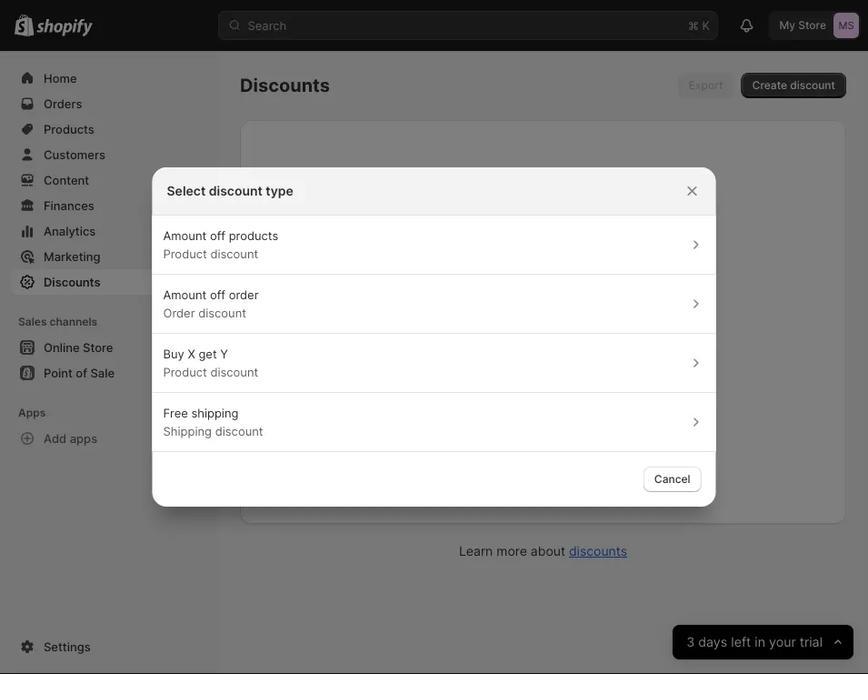 Task type: vqa. For each thing, say whether or not it's contained in the screenshot.
a corresponding to Add a custom domain
no



Task type: describe. For each thing, give the bounding box(es) containing it.
create for create discount
[[753, 79, 788, 92]]

search
[[248, 18, 287, 32]]

you
[[439, 397, 458, 410]]

select discount type dialog
[[0, 167, 869, 507]]

learn more about discounts
[[459, 544, 628, 559]]

add apps
[[44, 431, 97, 445]]

apply
[[659, 383, 688, 396]]

shipping
[[163, 424, 212, 438]]

checkout.
[[385, 397, 436, 410]]

apps button
[[11, 400, 207, 426]]

that
[[636, 383, 656, 396]]

1 vertical spatial discounts
[[528, 397, 578, 410]]

create discount button
[[742, 73, 847, 98]]

home link
[[11, 66, 207, 91]]

x
[[188, 347, 195, 361]]

discount inside free shipping shipping discount
[[215, 424, 263, 438]]

1 vertical spatial discounts
[[44, 275, 100, 289]]

create discount codes and automatic discounts that apply at checkout. you can also use discounts with
[[385, 383, 701, 410]]

discount inside buy x get y product discount
[[211, 365, 259, 379]]

codes
[[471, 383, 503, 396]]

can
[[461, 397, 480, 410]]

more
[[497, 544, 528, 559]]

shipping
[[191, 406, 239, 420]]

0 vertical spatial discounts
[[583, 383, 633, 396]]

sales
[[18, 315, 47, 328]]

buy
[[163, 347, 184, 361]]

channels
[[50, 315, 97, 328]]

about
[[531, 544, 566, 559]]

buy x get y product discount
[[163, 347, 259, 379]]

create for create discount codes and automatic discounts that apply at checkout. you can also use discounts with
[[386, 383, 421, 396]]

free shipping shipping discount
[[163, 406, 263, 438]]

amount off products product discount
[[163, 228, 279, 261]]

cancel button
[[644, 467, 702, 492]]

off for order
[[210, 287, 226, 302]]

free
[[163, 406, 188, 420]]

order
[[163, 306, 195, 320]]

add apps button
[[11, 426, 207, 451]]

home
[[44, 71, 77, 85]]



Task type: locate. For each thing, give the bounding box(es) containing it.
1 horizontal spatial create
[[753, 79, 788, 92]]

create
[[753, 79, 788, 92], [386, 383, 421, 396]]

create inside button
[[753, 79, 788, 92]]

1 amount from the top
[[163, 228, 207, 242]]

discounts
[[240, 74, 330, 96], [44, 275, 100, 289]]

discount inside amount off products product discount
[[211, 247, 259, 261]]

⌘
[[689, 18, 699, 32]]

discount inside amount off order order discount
[[198, 306, 247, 320]]

⌘ k
[[689, 18, 711, 32]]

add
[[44, 431, 67, 445]]

select discount type
[[167, 183, 294, 199]]

and
[[506, 383, 525, 396]]

0 vertical spatial product
[[163, 247, 207, 261]]

apps
[[70, 431, 97, 445]]

create discount
[[753, 79, 836, 92]]

discounts
[[583, 383, 633, 396], [528, 397, 578, 410], [569, 544, 628, 559]]

off inside amount off order order discount
[[210, 287, 226, 302]]

2 vertical spatial discounts
[[569, 544, 628, 559]]

0 vertical spatial create
[[753, 79, 788, 92]]

product
[[163, 247, 207, 261], [163, 365, 207, 379]]

0 horizontal spatial discounts
[[44, 275, 100, 289]]

1 vertical spatial off
[[210, 287, 226, 302]]

get
[[199, 347, 217, 361]]

amount inside amount off order order discount
[[163, 287, 207, 302]]

discounts up with
[[583, 383, 633, 396]]

sales channels
[[18, 315, 97, 328]]

1 product from the top
[[163, 247, 207, 261]]

settings
[[44, 640, 91, 654]]

settings link
[[11, 634, 207, 660]]

discount inside button
[[791, 79, 836, 92]]

amount inside amount off products product discount
[[163, 228, 207, 242]]

cancel
[[655, 473, 691, 486]]

discount inside the create discount codes and automatic discounts that apply at checkout. you can also use discounts with
[[424, 383, 468, 396]]

off left 'products'
[[210, 228, 226, 242]]

use
[[507, 397, 525, 410]]

1 vertical spatial product
[[163, 365, 207, 379]]

amount for order
[[163, 287, 207, 302]]

0 horizontal spatial create
[[386, 383, 421, 396]]

1 off from the top
[[210, 228, 226, 242]]

create inside the create discount codes and automatic discounts that apply at checkout. you can also use discounts with
[[386, 383, 421, 396]]

amount
[[163, 228, 207, 242], [163, 287, 207, 302]]

discounts link
[[11, 269, 207, 295]]

discounts down automatic
[[528, 397, 578, 410]]

off for products
[[210, 228, 226, 242]]

automatic
[[528, 383, 580, 396]]

product inside amount off products product discount
[[163, 247, 207, 261]]

off inside amount off products product discount
[[210, 228, 226, 242]]

product inside buy x get y product discount
[[163, 365, 207, 379]]

amount down select
[[163, 228, 207, 242]]

0 vertical spatial discounts
[[240, 74, 330, 96]]

order
[[229, 287, 259, 302]]

sales channels button
[[11, 309, 207, 335]]

amount off order order discount
[[163, 287, 259, 320]]

2 product from the top
[[163, 365, 207, 379]]

discount
[[791, 79, 836, 92], [209, 183, 263, 199], [211, 247, 259, 261], [198, 306, 247, 320], [211, 365, 259, 379], [424, 383, 468, 396], [215, 424, 263, 438]]

product up amount off order order discount
[[163, 247, 207, 261]]

2 off from the top
[[210, 287, 226, 302]]

y
[[220, 347, 228, 361]]

at
[[691, 383, 701, 396]]

with
[[581, 397, 603, 410]]

1 vertical spatial amount
[[163, 287, 207, 302]]

select
[[167, 183, 206, 199]]

discounts up the "channels"
[[44, 275, 100, 289]]

0 vertical spatial amount
[[163, 228, 207, 242]]

amount up order
[[163, 287, 207, 302]]

products
[[229, 228, 279, 242]]

1 horizontal spatial discounts
[[240, 74, 330, 96]]

apps
[[18, 406, 46, 419]]

shopify image
[[37, 19, 93, 37]]

k
[[703, 18, 711, 32]]

product down x
[[163, 365, 207, 379]]

learn
[[459, 544, 493, 559]]

off left order
[[210, 287, 226, 302]]

amount for product
[[163, 228, 207, 242]]

2 amount from the top
[[163, 287, 207, 302]]

discounts right about at the right of the page
[[569, 544, 628, 559]]

type
[[266, 183, 294, 199]]

discounts down search
[[240, 74, 330, 96]]

also
[[483, 397, 504, 410]]

1 vertical spatial create
[[386, 383, 421, 396]]

0 vertical spatial off
[[210, 228, 226, 242]]

discounts link
[[569, 544, 628, 559]]

off
[[210, 228, 226, 242], [210, 287, 226, 302]]



